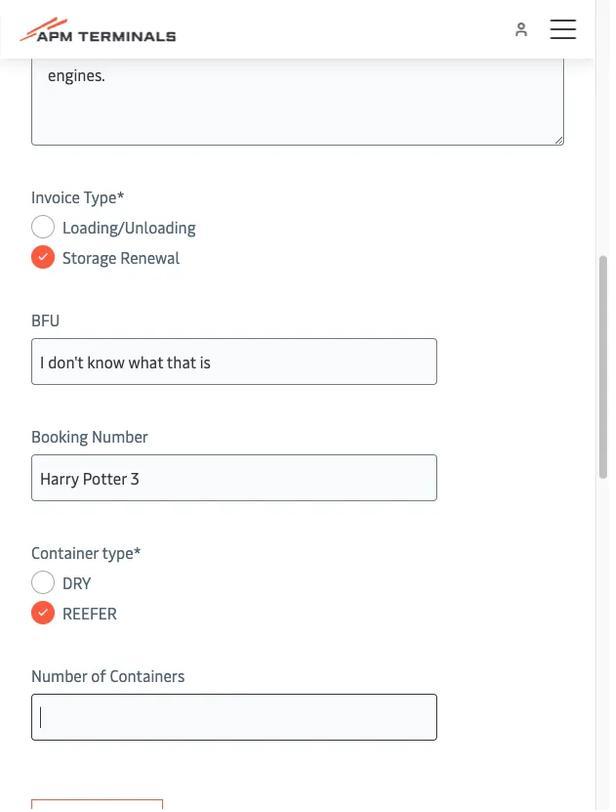 Task type: locate. For each thing, give the bounding box(es) containing it.
number left of
[[31, 665, 87, 686]]

None radio
[[31, 215, 55, 239], [31, 601, 55, 625], [31, 215, 55, 239], [31, 601, 55, 625]]

type
[[83, 186, 117, 207]]

number right 'booking'
[[92, 426, 149, 447]]

0 vertical spatial number
[[92, 426, 149, 447]]

Number of Containers number field
[[31, 694, 438, 741]]

number of containers
[[31, 665, 185, 686]]

type
[[102, 542, 133, 563]]

number
[[92, 426, 149, 447], [31, 665, 87, 686]]

1 vertical spatial number
[[31, 665, 87, 686]]

1 horizontal spatial number
[[92, 426, 149, 447]]

Booking Number text field
[[31, 455, 438, 502]]

None radio
[[31, 246, 55, 269], [31, 571, 55, 595], [31, 246, 55, 269], [31, 571, 55, 595]]

BFU text field
[[31, 339, 438, 385]]

Other comments text field
[[31, 19, 565, 146]]

loading/unloading
[[63, 216, 196, 237]]

None submit
[[31, 800, 163, 810]]



Task type: vqa. For each thing, say whether or not it's contained in the screenshot.
Close alert image
no



Task type: describe. For each thing, give the bounding box(es) containing it.
booking number
[[31, 426, 149, 447]]

reefer
[[63, 602, 117, 623]]

of
[[91, 665, 106, 686]]

containers
[[110, 665, 185, 686]]

storage
[[63, 247, 117, 268]]

renewal
[[120, 247, 180, 268]]

container type
[[31, 542, 133, 563]]

0 horizontal spatial number
[[31, 665, 87, 686]]

dry
[[63, 572, 91, 593]]

invoice type
[[31, 186, 117, 207]]

booking
[[31, 426, 88, 447]]

bfu
[[31, 309, 60, 330]]

container
[[31, 542, 99, 563]]

storage renewal
[[63, 247, 180, 268]]

invoice
[[31, 186, 80, 207]]



